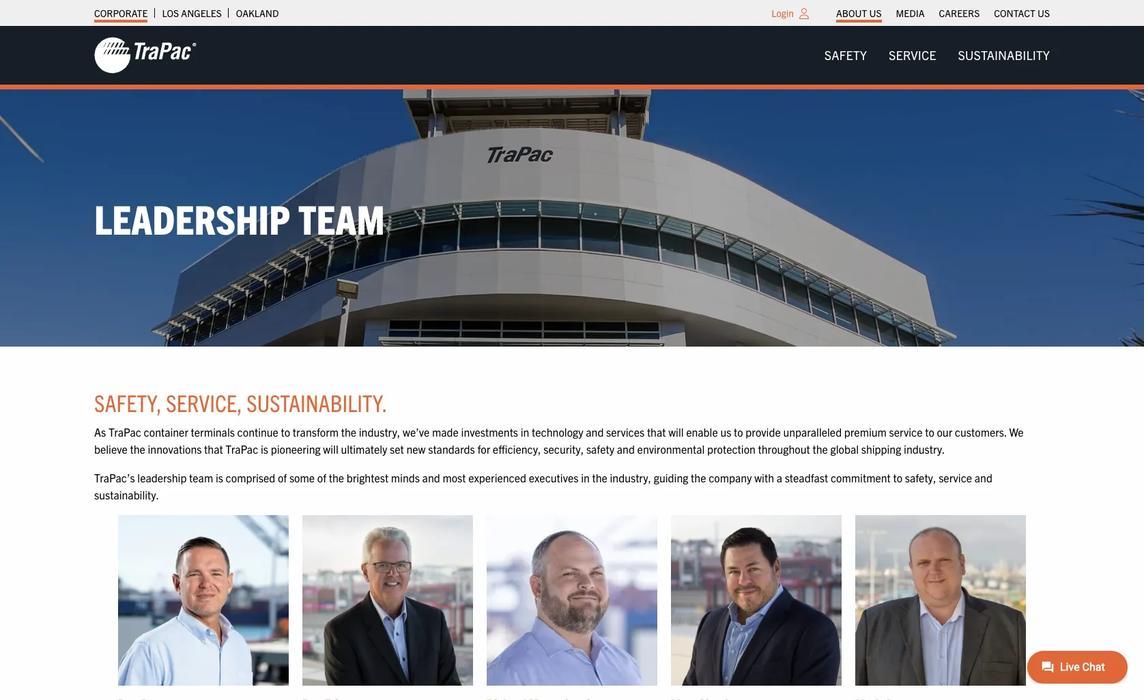 Task type: locate. For each thing, give the bounding box(es) containing it.
angeles
[[181, 7, 222, 19]]

in up efficiency,
[[521, 425, 529, 439]]

0 vertical spatial is
[[261, 443, 268, 456]]

los angeles
[[162, 7, 222, 19]]

media
[[896, 7, 925, 19]]

sustainability.
[[94, 488, 159, 502]]

1 horizontal spatial us
[[1038, 7, 1050, 19]]

about us link
[[836, 3, 882, 23]]

us right contact
[[1038, 7, 1050, 19]]

careers
[[939, 7, 980, 19]]

1 horizontal spatial service
[[939, 471, 972, 485]]

steadfast
[[785, 471, 828, 485]]

us right about
[[870, 7, 882, 19]]

team
[[189, 471, 213, 485]]

of left some
[[278, 471, 287, 485]]

service inside as trapac container terminals continue to transform the industry, we've made investments in technology and services that will enable us to provide unparalleled premium service to our customers. we believe the innovations that trapac is pioneering will ultimately set new standards for efficiency, security, safety and environmental protection throughout the global shipping industry.
[[889, 425, 923, 439]]

corporate link
[[94, 3, 148, 23]]

the up ultimately
[[341, 425, 356, 439]]

to
[[281, 425, 290, 439], [734, 425, 743, 439], [925, 425, 935, 439], [893, 471, 903, 485]]

we
[[1010, 425, 1024, 439]]

0 horizontal spatial will
[[323, 443, 338, 456]]

to left our
[[925, 425, 935, 439]]

in
[[521, 425, 529, 439], [581, 471, 590, 485]]

of
[[278, 471, 287, 485], [317, 471, 326, 485]]

trapac down continue
[[226, 443, 258, 456]]

industry, left guiding
[[610, 471, 651, 485]]

brightest
[[347, 471, 389, 485]]

1 horizontal spatial that
[[647, 425, 666, 439]]

service right the safety,
[[939, 471, 972, 485]]

protection
[[707, 443, 756, 456]]

service
[[889, 425, 923, 439], [939, 471, 972, 485]]

us
[[870, 7, 882, 19], [1038, 7, 1050, 19]]

is right the team
[[216, 471, 223, 485]]

will
[[669, 425, 684, 439], [323, 443, 338, 456]]

1 vertical spatial will
[[323, 443, 338, 456]]

careers link
[[939, 3, 980, 23]]

the down unparalleled
[[813, 443, 828, 456]]

and
[[586, 425, 604, 439], [617, 443, 635, 456], [422, 471, 440, 485], [975, 471, 993, 485]]

1 vertical spatial in
[[581, 471, 590, 485]]

menu bar containing about us
[[829, 3, 1057, 23]]

standards
[[428, 443, 475, 456]]

0 horizontal spatial service
[[889, 425, 923, 439]]

1 horizontal spatial will
[[669, 425, 684, 439]]

safety,
[[905, 471, 936, 485]]

0 vertical spatial trapac
[[109, 425, 141, 439]]

menu bar
[[829, 3, 1057, 23], [814, 42, 1061, 69]]

0 horizontal spatial is
[[216, 471, 223, 485]]

is inside trapac's leadership team is comprised of some of the brightest minds and most experienced executives in the industry, guiding the company with a steadfast commitment to safety, service and sustainability.
[[216, 471, 223, 485]]

service up industry.
[[889, 425, 923, 439]]

pioneering
[[271, 443, 321, 456]]

terminals
[[191, 425, 235, 439]]

0 horizontal spatial us
[[870, 7, 882, 19]]

innovations
[[148, 443, 202, 456]]

most
[[443, 471, 466, 485]]

to left the safety,
[[893, 471, 903, 485]]

the right guiding
[[691, 471, 706, 485]]

of right some
[[317, 471, 326, 485]]

leadership
[[94, 193, 290, 243]]

new
[[407, 443, 426, 456]]

container
[[144, 425, 188, 439]]

service inside trapac's leadership team is comprised of some of the brightest minds and most experienced executives in the industry, guiding the company with a steadfast commitment to safety, service and sustainability.
[[939, 471, 972, 485]]

1 horizontal spatial is
[[261, 443, 268, 456]]

service
[[889, 47, 936, 63]]

0 vertical spatial menu bar
[[829, 3, 1057, 23]]

about us
[[836, 7, 882, 19]]

technology
[[532, 425, 584, 439]]

in right executives
[[581, 471, 590, 485]]

security,
[[544, 443, 584, 456]]

is inside as trapac container terminals continue to transform the industry, we've made investments in technology and services that will enable us to provide unparalleled premium service to our customers. we believe the innovations that trapac is pioneering will ultimately set new standards for efficiency, security, safety and environmental protection throughout the global shipping industry.
[[261, 443, 268, 456]]

premium
[[844, 425, 887, 439]]

2 of from the left
[[317, 471, 326, 485]]

menu bar down careers link
[[814, 42, 1061, 69]]

1 horizontal spatial of
[[317, 471, 326, 485]]

we've
[[403, 425, 430, 439]]

1 of from the left
[[278, 471, 287, 485]]

that up environmental
[[647, 425, 666, 439]]

our
[[937, 425, 953, 439]]

safety, service, sustainability. main content
[[81, 388, 1064, 701]]

experienced
[[469, 471, 526, 485]]

corporate
[[94, 7, 148, 19]]

corporate image
[[94, 36, 197, 74]]

contact us
[[994, 7, 1050, 19]]

2 us from the left
[[1038, 7, 1050, 19]]

environmental
[[637, 443, 705, 456]]

is down continue
[[261, 443, 268, 456]]

and up the safety
[[586, 425, 604, 439]]

us for about us
[[870, 7, 882, 19]]

1 vertical spatial trapac
[[226, 443, 258, 456]]

the left brightest
[[329, 471, 344, 485]]

a
[[777, 471, 782, 485]]

light image
[[800, 8, 809, 19]]

made
[[432, 425, 459, 439]]

will up environmental
[[669, 425, 684, 439]]

safety, service, sustainability.
[[94, 388, 387, 417]]

1 horizontal spatial industry,
[[610, 471, 651, 485]]

0 horizontal spatial in
[[521, 425, 529, 439]]

0 vertical spatial that
[[647, 425, 666, 439]]

industry,
[[359, 425, 400, 439], [610, 471, 651, 485]]

trapac up believe
[[109, 425, 141, 439]]

us
[[721, 425, 732, 439]]

1 vertical spatial that
[[204, 443, 223, 456]]

continue
[[237, 425, 279, 439]]

with
[[755, 471, 774, 485]]

as trapac container terminals continue to transform the industry, we've made investments in technology and services that will enable us to provide unparalleled premium service to our customers. we believe the innovations that trapac is pioneering will ultimately set new standards for efficiency, security, safety and environmental protection throughout the global shipping industry.
[[94, 425, 1024, 456]]

that down terminals
[[204, 443, 223, 456]]

is
[[261, 443, 268, 456], [216, 471, 223, 485]]

1 us from the left
[[870, 7, 882, 19]]

media link
[[896, 3, 925, 23]]

and left most
[[422, 471, 440, 485]]

industry, up ultimately
[[359, 425, 400, 439]]

0 vertical spatial industry,
[[359, 425, 400, 439]]

trapac's
[[94, 471, 135, 485]]

set
[[390, 443, 404, 456]]

menu bar up service at the right top of the page
[[829, 3, 1057, 23]]

0 horizontal spatial of
[[278, 471, 287, 485]]

commitment
[[831, 471, 891, 485]]

login
[[772, 7, 794, 19]]

0 vertical spatial in
[[521, 425, 529, 439]]

oakland link
[[236, 3, 279, 23]]

comprised
[[226, 471, 275, 485]]

1 vertical spatial service
[[939, 471, 972, 485]]

trapac
[[109, 425, 141, 439], [226, 443, 258, 456]]

provide
[[746, 425, 781, 439]]

the
[[341, 425, 356, 439], [130, 443, 145, 456], [813, 443, 828, 456], [329, 471, 344, 485], [592, 471, 608, 485], [691, 471, 706, 485]]

team
[[298, 193, 385, 243]]

industry.
[[904, 443, 945, 456]]

1 horizontal spatial in
[[581, 471, 590, 485]]

will down transform
[[323, 443, 338, 456]]

0 horizontal spatial industry,
[[359, 425, 400, 439]]

0 horizontal spatial trapac
[[109, 425, 141, 439]]

1 vertical spatial industry,
[[610, 471, 651, 485]]

0 vertical spatial service
[[889, 425, 923, 439]]

that
[[647, 425, 666, 439], [204, 443, 223, 456]]

1 vertical spatial is
[[216, 471, 223, 485]]

efficiency,
[[493, 443, 541, 456]]

1 vertical spatial menu bar
[[814, 42, 1061, 69]]

los
[[162, 7, 179, 19]]



Task type: vqa. For each thing, say whether or not it's contained in the screenshot.
Terminal
no



Task type: describe. For each thing, give the bounding box(es) containing it.
los angeles link
[[162, 3, 222, 23]]

shipping
[[861, 443, 902, 456]]

service,
[[166, 388, 242, 417]]

investments
[[461, 425, 518, 439]]

in inside trapac's leadership team is comprised of some of the brightest minds and most experienced executives in the industry, guiding the company with a steadfast commitment to safety, service and sustainability.
[[581, 471, 590, 485]]

leadership team
[[94, 193, 385, 243]]

minds
[[391, 471, 420, 485]]

in inside as trapac container terminals continue to transform the industry, we've made investments in technology and services that will enable us to provide unparalleled premium service to our customers. we believe the innovations that trapac is pioneering will ultimately set new standards for efficiency, security, safety and environmental protection throughout the global shipping industry.
[[521, 425, 529, 439]]

sustainability
[[958, 47, 1050, 63]]

executives
[[529, 471, 579, 485]]

0 horizontal spatial that
[[204, 443, 223, 456]]

and down customers.
[[975, 471, 993, 485]]

some
[[289, 471, 315, 485]]

sustainability link
[[947, 42, 1061, 69]]

unparalleled
[[783, 425, 842, 439]]

for
[[478, 443, 490, 456]]

safety
[[586, 443, 615, 456]]

1 horizontal spatial trapac
[[226, 443, 258, 456]]

enable
[[686, 425, 718, 439]]

global
[[831, 443, 859, 456]]

transform
[[293, 425, 339, 439]]

believe
[[94, 443, 128, 456]]

service link
[[878, 42, 947, 69]]

login link
[[772, 7, 794, 19]]

0 vertical spatial will
[[669, 425, 684, 439]]

to inside trapac's leadership team is comprised of some of the brightest minds and most experienced executives in the industry, guiding the company with a steadfast commitment to safety, service and sustainability.
[[893, 471, 903, 485]]

safety,
[[94, 388, 162, 417]]

us for contact us
[[1038, 7, 1050, 19]]

industry, inside trapac's leadership team is comprised of some of the brightest minds and most experienced executives in the industry, guiding the company with a steadfast commitment to safety, service and sustainability.
[[610, 471, 651, 485]]

ultimately
[[341, 443, 387, 456]]

trapac's leadership team is comprised of some of the brightest minds and most experienced executives in the industry, guiding the company with a steadfast commitment to safety, service and sustainability.
[[94, 471, 993, 502]]

throughout
[[758, 443, 810, 456]]

safety link
[[814, 42, 878, 69]]

safety
[[825, 47, 867, 63]]

as
[[94, 425, 106, 439]]

about
[[836, 7, 867, 19]]

industry, inside as trapac container terminals continue to transform the industry, we've made investments in technology and services that will enable us to provide unparalleled premium service to our customers. we believe the innovations that trapac is pioneering will ultimately set new standards for efficiency, security, safety and environmental protection throughout the global shipping industry.
[[359, 425, 400, 439]]

leadership
[[137, 471, 187, 485]]

customers.
[[955, 425, 1007, 439]]

and down services
[[617, 443, 635, 456]]

the down the safety
[[592, 471, 608, 485]]

company
[[709, 471, 752, 485]]

contact
[[994, 7, 1036, 19]]

contact us link
[[994, 3, 1050, 23]]

guiding
[[654, 471, 689, 485]]

the right believe
[[130, 443, 145, 456]]

to right us at the right bottom of the page
[[734, 425, 743, 439]]

oakland
[[236, 7, 279, 19]]

menu bar containing safety
[[814, 42, 1061, 69]]

to up pioneering
[[281, 425, 290, 439]]

services
[[606, 425, 645, 439]]

sustainability.
[[247, 388, 387, 417]]



